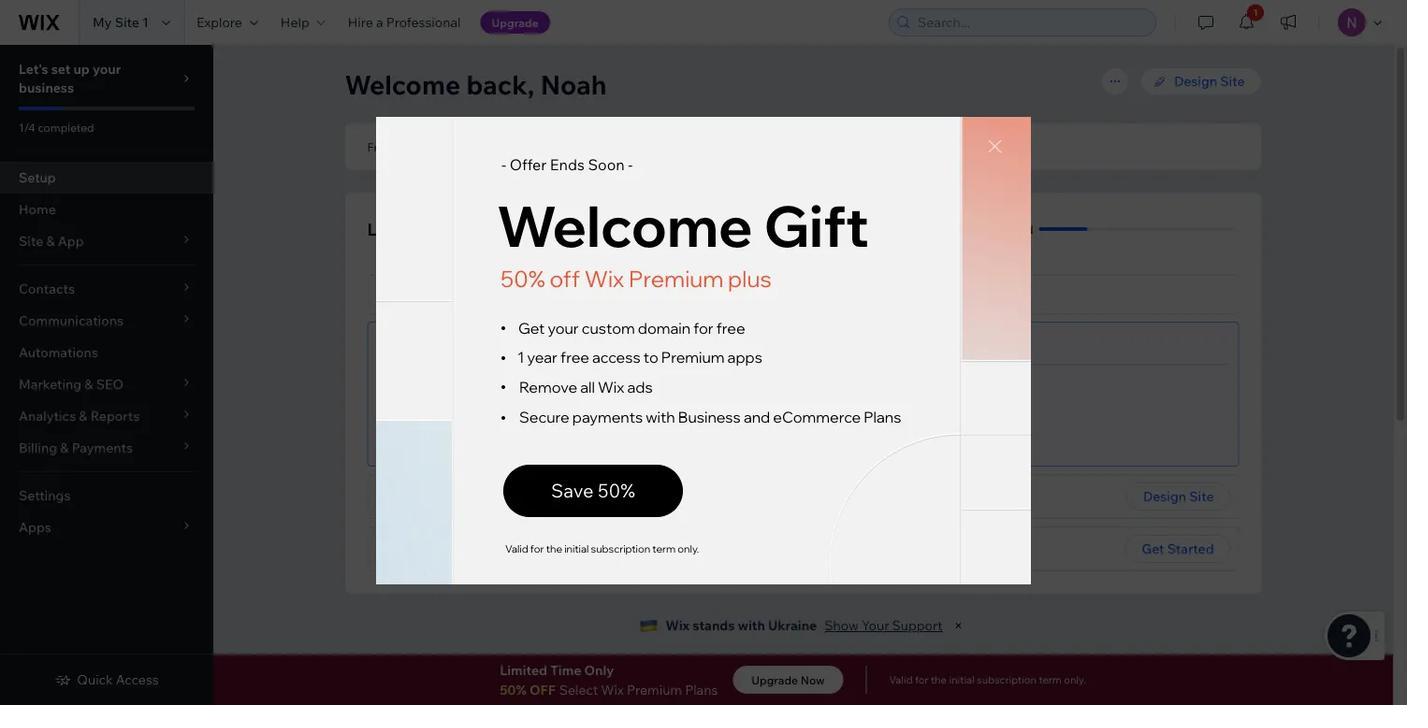 Task type: vqa. For each thing, say whether or not it's contained in the screenshot.
the Wix inside the Wix Owner app button
no



Task type: describe. For each thing, give the bounding box(es) containing it.
wix inside "welcome gift 50% off wix premium plus"
[[585, 264, 625, 292]]

select
[[559, 682, 598, 698]]

limited time only 50% off select wix premium plans
[[500, 662, 718, 698]]

1 vertical spatial term
[[1039, 674, 1062, 687]]

you've
[[367, 675, 420, 696]]

go
[[781, 417, 799, 434]]

0 horizontal spatial for
[[530, 543, 544, 556]]

show
[[825, 618, 859, 634]]

plus
[[728, 264, 772, 292]]

ecommerce
[[773, 408, 861, 427]]

1 vertical spatial the
[[931, 674, 947, 687]]

find your perfect domain and secure it in a few clicks.
[[404, 380, 727, 396]]

design site inside design site button
[[1144, 489, 1214, 505]]

only
[[584, 662, 614, 679]]

setup link
[[0, 162, 213, 194]]

get your custom domain for free
[[518, 319, 745, 338]]

to
[[644, 348, 659, 367]]

2 horizontal spatial for
[[915, 674, 929, 687]]

with for stands
[[738, 618, 765, 634]]

1/4 completed inside sidebar element
[[19, 120, 94, 134]]

setup
[[19, 169, 56, 186]]

compare plans link
[[420, 139, 500, 155]]

edit business info button
[[891, 139, 1006, 155]]

apps
[[728, 348, 763, 367]]

business inside button
[[936, 140, 983, 154]]

your for find your perfect domain and secure it in a few clicks.
[[433, 380, 461, 396]]

get found on google
[[404, 541, 532, 557]]

0 horizontal spatial term
[[653, 543, 676, 556]]

upgrade button
[[481, 11, 550, 34]]

year
[[527, 348, 558, 367]]

domain for and
[[511, 380, 557, 396]]

update
[[404, 286, 449, 303]]

1 vertical spatial 1/4 completed
[[958, 222, 1034, 236]]

info
[[986, 140, 1006, 154]]

now
[[801, 673, 825, 687]]

ends
[[550, 155, 585, 174]]

secure payments with business and ecommerce plans
[[519, 408, 902, 427]]

1 horizontal spatial completed
[[977, 222, 1034, 236]]

connect
[[404, 335, 457, 351]]

premium inside limited time only 50% off select wix premium plans
[[627, 682, 682, 698]]

upgrade now
[[752, 673, 825, 687]]

1 horizontal spatial free
[[717, 319, 745, 338]]

your
[[862, 618, 889, 634]]

wix left stands
[[666, 618, 690, 634]]

support
[[892, 618, 943, 634]]

welcome gift 50% off wix premium plus
[[497, 190, 869, 292]]

welcome for back,
[[345, 68, 461, 101]]

domain up remove
[[520, 335, 567, 351]]

edit
[[913, 140, 934, 154]]

design site link
[[1141, 67, 1262, 95]]

get for get your custom domain for free
[[518, 319, 545, 338]]

find
[[404, 380, 431, 396]]

upgrade for upgrade now
[[752, 673, 798, 687]]

get for get found on google
[[404, 541, 426, 557]]

much
[[456, 675, 500, 696]]

1 horizontal spatial 1/4
[[958, 222, 975, 236]]

design site inside design site link
[[1175, 73, 1245, 89]]

and for domain
[[560, 380, 583, 396]]

you've got much more than a website
[[367, 675, 667, 696]]

set inside sidebar element
[[51, 61, 71, 77]]

than
[[550, 675, 586, 696]]

offer
[[510, 155, 547, 174]]

help
[[281, 14, 310, 30]]

0 horizontal spatial only.
[[678, 543, 699, 556]]

found
[[429, 541, 465, 557]]

1 vertical spatial 50%
[[598, 479, 636, 502]]

1 vertical spatial valid for the initial subscription term only.
[[890, 674, 1086, 687]]

free plan compare plans
[[367, 140, 500, 154]]

0 horizontal spatial 1
[[142, 14, 149, 30]]

perfect
[[464, 380, 508, 396]]

payments
[[573, 408, 643, 427]]

off
[[550, 264, 580, 292]]

0 vertical spatial plans
[[471, 140, 500, 154]]

1 horizontal spatial up
[[438, 219, 459, 240]]

wix stands with ukraine show your support
[[666, 618, 943, 634]]

save 50%
[[551, 479, 636, 502]]

gift
[[764, 190, 869, 261]]

0 vertical spatial website
[[480, 489, 528, 505]]

50% inside "welcome gift 50% off wix premium plus"
[[501, 264, 545, 292]]

few
[[665, 380, 687, 396]]

my
[[93, 14, 112, 30]]

progress
[[597, 340, 646, 349]]

back,
[[467, 68, 535, 101]]

help button
[[269, 0, 337, 45]]

remove
[[519, 378, 578, 397]]

automations
[[19, 344, 98, 361]]

ukraine
[[768, 618, 817, 634]]

stands
[[693, 618, 735, 634]]

50% inside limited time only 50% off select wix premium plans
[[500, 682, 527, 698]]

access
[[592, 348, 641, 367]]

let's go
[[749, 417, 799, 434]]

business inside sidebar element
[[19, 80, 74, 96]]

update your site type
[[404, 286, 535, 303]]

in progress
[[584, 340, 646, 349]]

1 horizontal spatial initial
[[949, 674, 975, 687]]

welcome for gift
[[497, 190, 753, 261]]

let's inside let's set up your business
[[19, 61, 48, 77]]

limited
[[500, 662, 548, 679]]

home link
[[0, 194, 213, 226]]

1 horizontal spatial set
[[409, 219, 434, 240]]

secure
[[519, 408, 570, 427]]

a right hire
[[376, 14, 383, 30]]

your for design your website
[[450, 489, 477, 505]]

design your website
[[404, 489, 528, 505]]

design inside button
[[1144, 489, 1187, 505]]

on
[[468, 541, 484, 557]]

my site 1
[[93, 14, 149, 30]]

ads
[[627, 378, 653, 397]]

- offer ends soon -
[[502, 155, 633, 174]]

custom for your
[[582, 319, 635, 338]]

0 vertical spatial the
[[546, 543, 562, 556]]

explore
[[196, 14, 242, 30]]

and for business
[[744, 408, 770, 427]]

remove all wix ads
[[519, 378, 653, 397]]

time
[[550, 662, 581, 679]]

premium for year
[[661, 348, 725, 367]]

site
[[482, 286, 504, 303]]

0 vertical spatial valid
[[505, 543, 528, 556]]



Task type: locate. For each thing, give the bounding box(es) containing it.
0 horizontal spatial welcome
[[345, 68, 461, 101]]

soon
[[588, 155, 625, 174]]

started
[[1168, 541, 1214, 557]]

0 horizontal spatial valid for the initial subscription term only.
[[505, 543, 699, 556]]

get
[[518, 319, 545, 338], [404, 541, 426, 557], [1142, 541, 1165, 557]]

0 horizontal spatial set
[[51, 61, 71, 77]]

1 horizontal spatial welcome
[[497, 190, 753, 261]]

0 vertical spatial up
[[73, 61, 90, 77]]

0 horizontal spatial let's
[[19, 61, 48, 77]]

0 horizontal spatial up
[[73, 61, 90, 77]]

your right find
[[433, 380, 461, 396]]

your up update your site type
[[462, 219, 499, 240]]

let's inside button
[[749, 417, 778, 434]]

a right connect on the left top
[[460, 335, 467, 351]]

design site
[[1175, 73, 1245, 89], [1144, 489, 1214, 505]]

1 for 1 year free access to premium apps
[[518, 348, 524, 367]]

professional
[[386, 14, 461, 30]]

0 vertical spatial set
[[51, 61, 71, 77]]

automations link
[[0, 337, 213, 369]]

0 vertical spatial upgrade
[[492, 15, 539, 29]]

secure
[[586, 380, 627, 396]]

more
[[504, 675, 546, 696]]

premium up get your custom domain for free
[[629, 264, 724, 292]]

free up "remove all wix ads"
[[561, 348, 589, 367]]

1 horizontal spatial let's set up your business
[[367, 219, 574, 240]]

1 horizontal spatial upgrade
[[752, 673, 798, 687]]

50% left off
[[501, 264, 545, 292]]

get started button
[[1125, 535, 1231, 563]]

initial
[[564, 543, 589, 556], [949, 674, 975, 687]]

1 vertical spatial business
[[503, 219, 574, 240]]

a right than
[[590, 675, 599, 696]]

with right stands
[[738, 618, 765, 634]]

welcome down hire a professional link
[[345, 68, 461, 101]]

edit business info
[[913, 140, 1006, 154]]

1 vertical spatial and
[[744, 408, 770, 427]]

1 vertical spatial completed
[[977, 222, 1034, 236]]

1 horizontal spatial with
[[738, 618, 765, 634]]

plans down stands
[[685, 682, 718, 698]]

50% right the save
[[598, 479, 636, 502]]

1 vertical spatial let's
[[367, 219, 405, 240]]

close image
[[988, 139, 1002, 153]]

your inside sidebar element
[[93, 61, 121, 77]]

plans right 'compare' on the top left of page
[[471, 140, 500, 154]]

hire a professional
[[348, 14, 461, 30]]

1 horizontal spatial business
[[503, 219, 574, 240]]

premium right "select"
[[627, 682, 682, 698]]

custom for a
[[470, 335, 517, 351]]

0 vertical spatial 1/4 completed
[[19, 120, 94, 134]]

0 vertical spatial initial
[[564, 543, 589, 556]]

let's set up your business down my
[[19, 61, 121, 96]]

business
[[936, 140, 983, 154], [678, 408, 741, 427]]

valid for the initial subscription term only.
[[505, 543, 699, 556], [890, 674, 1086, 687]]

- right soon
[[628, 155, 633, 174]]

site inside button
[[1190, 489, 1214, 505]]

let's set up your business inside sidebar element
[[19, 61, 121, 96]]

0 vertical spatial subscription
[[591, 543, 651, 556]]

off
[[530, 682, 556, 698]]

plan
[[393, 140, 416, 154]]

1/4 completed up setup
[[19, 120, 94, 134]]

e.g., mystunningwebsite.com field
[[427, 413, 711, 439]]

1 horizontal spatial -
[[628, 155, 633, 174]]

completed down info
[[977, 222, 1034, 236]]

all
[[580, 378, 595, 397]]

your for get your custom domain for free
[[548, 319, 579, 338]]

Search... field
[[912, 9, 1150, 36]]

1/4 up setup
[[19, 120, 35, 134]]

0 horizontal spatial the
[[546, 543, 562, 556]]

business left the close image
[[936, 140, 983, 154]]

upgrade now button
[[733, 666, 844, 694]]

0 horizontal spatial let's set up your business
[[19, 61, 121, 96]]

settings
[[19, 488, 71, 504]]

0 vertical spatial site
[[115, 14, 139, 30]]

website
[[480, 489, 528, 505], [603, 675, 667, 696]]

plans right ecommerce
[[864, 408, 902, 427]]

get for get started
[[1142, 541, 1165, 557]]

2 horizontal spatial let's
[[749, 417, 778, 434]]

plans
[[471, 140, 500, 154], [864, 408, 902, 427], [685, 682, 718, 698]]

1/4 down edit business info
[[958, 222, 975, 236]]

in
[[584, 340, 594, 349]]

1 horizontal spatial only.
[[1064, 674, 1086, 687]]

get started
[[1142, 541, 1214, 557]]

a right in
[[655, 380, 662, 396]]

settings link
[[0, 480, 213, 512]]

1 vertical spatial set
[[409, 219, 434, 240]]

1 horizontal spatial for
[[694, 319, 714, 338]]

1 horizontal spatial and
[[744, 408, 770, 427]]

1 horizontal spatial let's
[[367, 219, 405, 240]]

valid
[[505, 543, 528, 556], [890, 674, 913, 687]]

your up get found on google
[[450, 489, 477, 505]]

get inside button
[[1142, 541, 1165, 557]]

0 horizontal spatial business
[[678, 408, 741, 427]]

with for payments
[[646, 408, 675, 427]]

wix right off
[[585, 264, 625, 292]]

for
[[694, 319, 714, 338], [530, 543, 544, 556], [915, 674, 929, 687]]

valid down support
[[890, 674, 913, 687]]

business up off
[[503, 219, 574, 240]]

1 left year
[[518, 348, 524, 367]]

1 - from the left
[[502, 155, 506, 174]]

and left secure
[[560, 380, 583, 396]]

term
[[653, 543, 676, 556], [1039, 674, 1062, 687]]

2 horizontal spatial site
[[1221, 73, 1245, 89]]

50% down limited
[[500, 682, 527, 698]]

1 vertical spatial subscription
[[977, 674, 1037, 687]]

noah
[[541, 68, 607, 101]]

upgrade left now
[[752, 673, 798, 687]]

1 vertical spatial premium
[[661, 348, 725, 367]]

0 vertical spatial term
[[653, 543, 676, 556]]

get left started
[[1142, 541, 1165, 557]]

quick access button
[[55, 672, 159, 689]]

your down my
[[93, 61, 121, 77]]

0 vertical spatial premium
[[629, 264, 724, 292]]

free
[[367, 140, 391, 154]]

completed up setup
[[38, 120, 94, 134]]

1 horizontal spatial subscription
[[977, 674, 1037, 687]]

0 horizontal spatial free
[[561, 348, 589, 367]]

1 vertical spatial for
[[530, 543, 544, 556]]

custom up "perfect"
[[470, 335, 517, 351]]

0 vertical spatial only.
[[678, 543, 699, 556]]

show your support button
[[825, 618, 943, 635]]

1 vertical spatial initial
[[949, 674, 975, 687]]

it
[[630, 380, 638, 396]]

in
[[641, 380, 652, 396]]

and left go
[[744, 408, 770, 427]]

your left site on the top of page
[[452, 286, 479, 303]]

1 vertical spatial 1/4
[[958, 222, 975, 236]]

2 vertical spatial 50%
[[500, 682, 527, 698]]

1 vertical spatial welcome
[[497, 190, 753, 261]]

premium
[[629, 264, 724, 292], [661, 348, 725, 367], [627, 682, 682, 698]]

domain up "to"
[[638, 319, 691, 338]]

custom up "in progress"
[[582, 319, 635, 338]]

business up setup
[[19, 80, 74, 96]]

1 horizontal spatial website
[[603, 675, 667, 696]]

type
[[507, 286, 535, 303]]

quick access
[[77, 672, 159, 688]]

0 horizontal spatial initial
[[564, 543, 589, 556]]

completed inside sidebar element
[[38, 120, 94, 134]]

1 horizontal spatial business
[[936, 140, 983, 154]]

for right the on
[[530, 543, 544, 556]]

1/4
[[19, 120, 35, 134], [958, 222, 975, 236]]

got
[[424, 675, 452, 696]]

website up "google"
[[480, 489, 528, 505]]

let's set up your business up update your site type
[[367, 219, 574, 240]]

1 for 1
[[1254, 7, 1258, 18]]

hire
[[348, 14, 373, 30]]

0 vertical spatial let's set up your business
[[19, 61, 121, 96]]

- left offer at top
[[502, 155, 506, 174]]

1 vertical spatial let's set up your business
[[367, 219, 574, 240]]

welcome down soon
[[497, 190, 753, 261]]

let's go button
[[732, 412, 816, 440]]

1 vertical spatial design site
[[1144, 489, 1214, 505]]

0 vertical spatial 50%
[[501, 264, 545, 292]]

1 horizontal spatial get
[[518, 319, 545, 338]]

sidebar element
[[0, 45, 213, 706]]

your for update your site type
[[452, 286, 479, 303]]

0 vertical spatial let's
[[19, 61, 48, 77]]

save
[[551, 479, 594, 502]]

0 horizontal spatial subscription
[[591, 543, 651, 556]]

upgrade up the back,
[[492, 15, 539, 29]]

1 horizontal spatial site
[[1190, 489, 1214, 505]]

0 horizontal spatial valid
[[505, 543, 528, 556]]

premium inside "welcome gift 50% off wix premium plus"
[[629, 264, 724, 292]]

1 year free access to premium apps
[[518, 348, 763, 367]]

1 vertical spatial website
[[603, 675, 667, 696]]

get up year
[[518, 319, 545, 338]]

2 vertical spatial premium
[[627, 682, 682, 698]]

the down support
[[931, 674, 947, 687]]

1 vertical spatial only.
[[1064, 674, 1086, 687]]

1 horizontal spatial valid for the initial subscription term only.
[[890, 674, 1086, 687]]

1 horizontal spatial valid
[[890, 674, 913, 687]]

custom
[[582, 319, 635, 338], [470, 335, 517, 351]]

0 horizontal spatial business
[[19, 80, 74, 96]]

wix
[[585, 264, 625, 292], [598, 378, 625, 397], [666, 618, 690, 634], [601, 682, 624, 698]]

free up apps
[[717, 319, 745, 338]]

0 horizontal spatial 1/4 completed
[[19, 120, 94, 134]]

for up clicks.
[[694, 319, 714, 338]]

1/4 completed down info
[[958, 222, 1034, 236]]

valid right the on
[[505, 543, 528, 556]]

wix left it
[[598, 378, 625, 397]]

2 vertical spatial for
[[915, 674, 929, 687]]

0 horizontal spatial site
[[115, 14, 139, 30]]

2 vertical spatial let's
[[749, 417, 778, 434]]

0 horizontal spatial and
[[560, 380, 583, 396]]

1 horizontal spatial plans
[[685, 682, 718, 698]]

upgrade for upgrade
[[492, 15, 539, 29]]

2 horizontal spatial 1
[[1254, 7, 1258, 18]]

2 - from the left
[[628, 155, 633, 174]]

-
[[502, 155, 506, 174], [628, 155, 633, 174]]

wix down the only
[[601, 682, 624, 698]]

0 vertical spatial completed
[[38, 120, 94, 134]]

50%
[[501, 264, 545, 292], [598, 479, 636, 502], [500, 682, 527, 698]]

domain up secure
[[511, 380, 557, 396]]

1 horizontal spatial term
[[1039, 674, 1062, 687]]

2 horizontal spatial plans
[[864, 408, 902, 427]]

google
[[487, 541, 532, 557]]

0 vertical spatial design site
[[1175, 73, 1245, 89]]

1 vertical spatial valid
[[890, 674, 913, 687]]

valid for the initial subscription term only. down 'save 50%' link
[[505, 543, 699, 556]]

plans inside limited time only 50% off select wix premium plans
[[685, 682, 718, 698]]

wix inside limited time only 50% off select wix premium plans
[[601, 682, 624, 698]]

1 horizontal spatial custom
[[582, 319, 635, 338]]

subscription
[[591, 543, 651, 556], [977, 674, 1037, 687]]

for down support
[[915, 674, 929, 687]]

upgrade
[[492, 15, 539, 29], [752, 673, 798, 687]]

only.
[[678, 543, 699, 556], [1064, 674, 1086, 687]]

1 up design site link
[[1254, 7, 1258, 18]]

2 horizontal spatial get
[[1142, 541, 1165, 557]]

valid for the initial subscription term only. down support
[[890, 674, 1086, 687]]

with down in
[[646, 408, 675, 427]]

0 horizontal spatial completed
[[38, 120, 94, 134]]

connect a custom domain
[[404, 335, 567, 351]]

1 vertical spatial free
[[561, 348, 589, 367]]

site
[[115, 14, 139, 30], [1221, 73, 1245, 89], [1190, 489, 1214, 505]]

up
[[73, 61, 90, 77], [438, 219, 459, 240]]

get left found
[[404, 541, 426, 557]]

premium for gift
[[629, 264, 724, 292]]

1/4 inside sidebar element
[[19, 120, 35, 134]]

0 horizontal spatial get
[[404, 541, 426, 557]]

website right "select"
[[603, 675, 667, 696]]

1 right my
[[142, 14, 149, 30]]

business down clicks.
[[678, 408, 741, 427]]

set
[[51, 61, 71, 77], [409, 219, 434, 240]]

the right "google"
[[546, 543, 562, 556]]

0 horizontal spatial plans
[[471, 140, 500, 154]]

1 vertical spatial up
[[438, 219, 459, 240]]

domain for for
[[638, 319, 691, 338]]

welcome back, noah
[[345, 68, 607, 101]]

welcome inside "welcome gift 50% off wix premium plus"
[[497, 190, 753, 261]]

up inside sidebar element
[[73, 61, 90, 77]]

business
[[19, 80, 74, 96], [503, 219, 574, 240]]

0 horizontal spatial website
[[480, 489, 528, 505]]

0 vertical spatial and
[[560, 380, 583, 396]]

home
[[19, 201, 56, 218]]

your up year
[[548, 319, 579, 338]]

1 vertical spatial upgrade
[[752, 673, 798, 687]]

design site button
[[1127, 483, 1231, 511]]

quick
[[77, 672, 113, 688]]

save 50% link
[[504, 465, 683, 518]]

compare
[[420, 140, 468, 154]]

0 vertical spatial business
[[19, 80, 74, 96]]

1 horizontal spatial 1/4 completed
[[958, 222, 1034, 236]]

let's set up your business
[[19, 61, 121, 96], [367, 219, 574, 240]]

premium up clicks.
[[661, 348, 725, 367]]

0 vertical spatial for
[[694, 319, 714, 338]]



